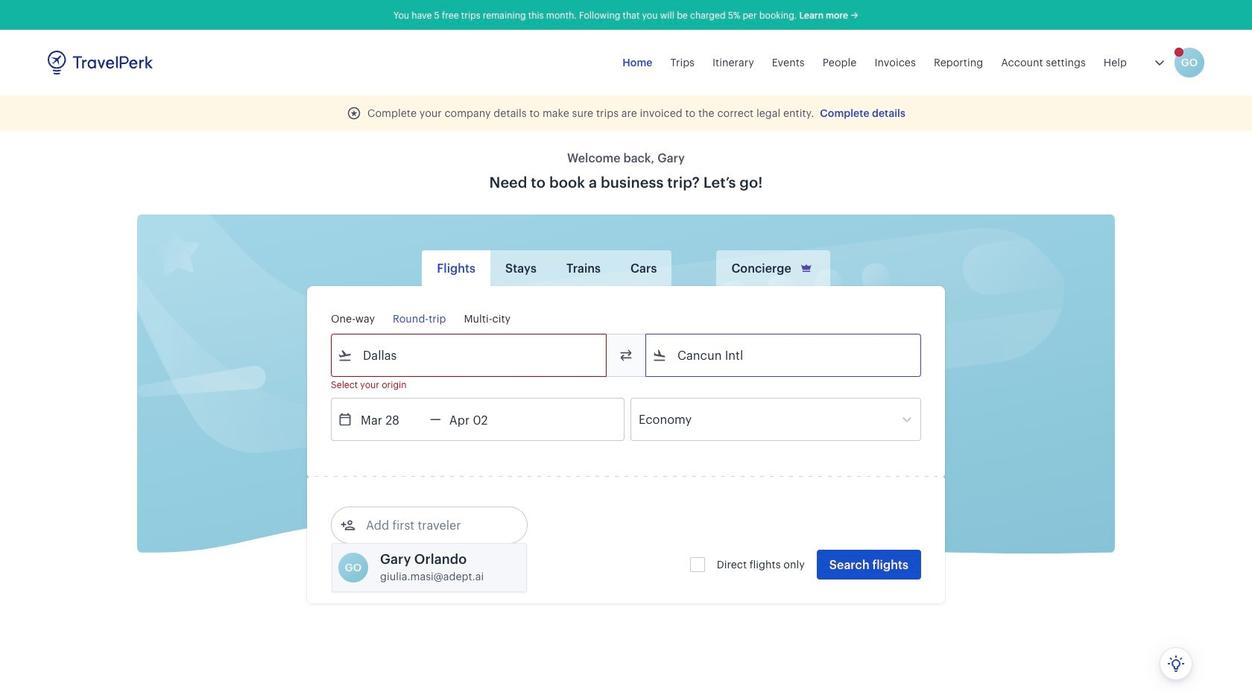 Task type: describe. For each thing, give the bounding box(es) containing it.
Add first traveler search field
[[356, 514, 511, 538]]

Return text field
[[441, 399, 519, 441]]

Depart text field
[[353, 399, 430, 441]]



Task type: locate. For each thing, give the bounding box(es) containing it.
To search field
[[667, 344, 902, 368]]

From search field
[[353, 344, 587, 368]]



Task type: vqa. For each thing, say whether or not it's contained in the screenshot.
Add traveler SEARCH BOX
no



